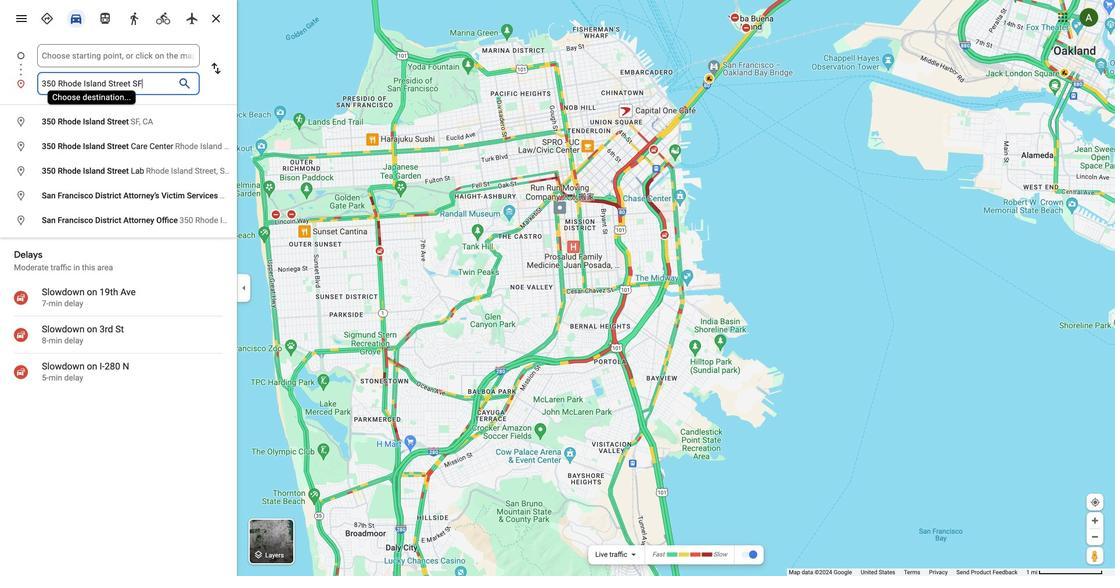 Task type: describe. For each thing, give the bounding box(es) containing it.
zoom in image
[[1091, 517, 1100, 526]]

3 cell from the top
[[0, 162, 243, 181]]

google maps element
[[0, 0, 1115, 577]]

4 cell from the top
[[0, 187, 249, 206]]

none field destination 350 rhode island street sf
[[42, 72, 175, 95]]

collapse side panel image
[[238, 282, 250, 295]]

5 cell from the top
[[0, 211, 334, 230]]

none radio cycling
[[151, 7, 175, 28]]

grid inside google maps element
[[0, 110, 334, 233]]

flights image
[[185, 12, 199, 26]]

1 list item from the top
[[0, 44, 257, 81]]

option inside google maps element
[[595, 551, 627, 559]]

list inside google maps element
[[0, 44, 257, 95]]



Task type: locate. For each thing, give the bounding box(es) containing it.
show street view coverage image
[[1087, 548, 1104, 565]]

Choose starting point, or click on the map... field
[[42, 49, 195, 63]]

none field choose starting point, or click on the map...
[[42, 44, 195, 67]]

none radio left driving radio
[[35, 7, 59, 28]]

driving image
[[69, 12, 83, 26]]

none radio best travel modes
[[35, 7, 59, 28]]

None radio
[[180, 7, 204, 28]]

1 vertical spatial none field
[[42, 72, 175, 95]]

none field up destination 350 rhode island street sf field
[[42, 44, 195, 67]]

none radio right driving radio
[[93, 7, 117, 28]]

none radio right walking radio
[[151, 7, 175, 28]]

None field
[[42, 44, 195, 67], [42, 72, 175, 95]]

none radio driving
[[64, 7, 88, 28]]

directions main content
[[0, 0, 237, 577]]

2 none radio from the left
[[64, 7, 88, 28]]

2 none field from the top
[[42, 72, 175, 95]]

2 cell from the top
[[0, 137, 272, 156]]

google account: augustus odena  
(augustus@adept.ai) image
[[1080, 8, 1098, 27]]

list
[[0, 44, 257, 95]]

walking image
[[127, 12, 141, 26]]

none radio right best travel modes radio
[[64, 7, 88, 28]]

1 cell from the top
[[0, 113, 229, 132]]

transit image
[[98, 12, 112, 26]]

0 vertical spatial none field
[[42, 44, 195, 67]]

cell
[[0, 113, 229, 132], [0, 137, 272, 156], [0, 162, 243, 181], [0, 187, 249, 206], [0, 211, 334, 230]]

show your location image
[[1090, 498, 1101, 508]]

zoom out image
[[1091, 533, 1100, 542]]

none radio inside google maps element
[[180, 7, 204, 28]]

none field down choose starting point, or click on the map... field
[[42, 72, 175, 95]]

5 none radio from the left
[[151, 7, 175, 28]]

1 none field from the top
[[42, 44, 195, 67]]

Destination 350 Rhode Island Street SF field
[[42, 77, 175, 91]]

None radio
[[35, 7, 59, 28], [64, 7, 88, 28], [93, 7, 117, 28], [122, 7, 146, 28], [151, 7, 175, 28]]

none radio transit
[[93, 7, 117, 28]]

4 none radio from the left
[[122, 7, 146, 28]]

1 none radio from the left
[[35, 7, 59, 28]]

 Show traffic  checkbox
[[741, 551, 758, 560]]

none radio left cycling radio
[[122, 7, 146, 28]]

none radio walking
[[122, 7, 146, 28]]

3 none radio from the left
[[93, 7, 117, 28]]

2 list item from the top
[[0, 72, 237, 95]]

option
[[595, 551, 627, 559]]

cycling image
[[156, 12, 170, 26]]

list item down choose starting point, or click on the map... field
[[0, 72, 237, 95]]

grid
[[0, 110, 334, 233]]

best travel modes image
[[40, 12, 54, 26]]

list item
[[0, 44, 257, 81], [0, 72, 237, 95]]

list item down walking image
[[0, 44, 257, 81]]



Task type: vqa. For each thing, say whether or not it's contained in the screenshot.

no



